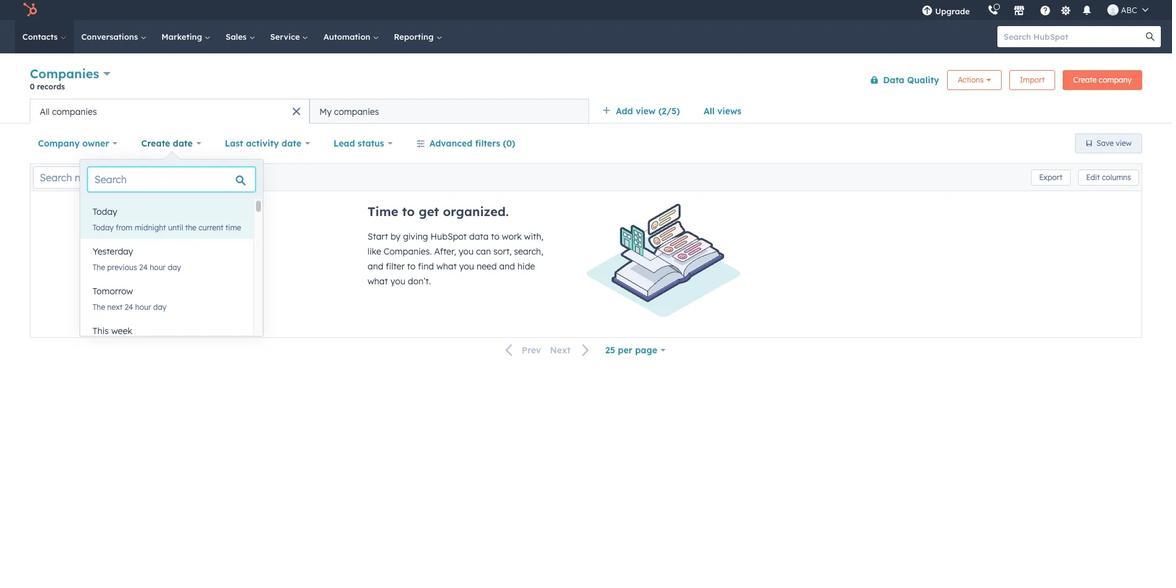 Task type: vqa. For each thing, say whether or not it's contained in the screenshot.


Task type: describe. For each thing, give the bounding box(es) containing it.
start by giving hubspot data to work with, like companies. after, you can sort, search, and filter to find what you need and hide what you don't.
[[368, 231, 544, 287]]

per
[[618, 345, 633, 356]]

don't.
[[408, 276, 431, 287]]

the for yesterday
[[93, 263, 105, 272]]

create company button
[[1063, 70, 1143, 90]]

list box containing today
[[80, 200, 263, 359]]

import button
[[1009, 70, 1056, 90]]

all views
[[704, 106, 742, 117]]

0 vertical spatial to
[[402, 204, 415, 219]]

sales
[[226, 32, 249, 42]]

page
[[635, 345, 658, 356]]

conversations link
[[74, 20, 154, 53]]

notifications image
[[1081, 6, 1093, 17]]

after,
[[434, 246, 456, 257]]

day for tomorrow
[[153, 303, 167, 312]]

save view
[[1097, 139, 1132, 148]]

last
[[225, 138, 243, 149]]

edit columns button
[[1078, 169, 1139, 186]]

all views link
[[696, 99, 750, 124]]

calling icon image
[[988, 5, 999, 16]]

tomorrow the next 24 hour day
[[93, 286, 167, 312]]

companies
[[30, 66, 99, 81]]

by
[[391, 231, 401, 242]]

yesterday button
[[80, 239, 254, 264]]

2 and from the left
[[499, 261, 515, 272]]

yesterday the previous 24 hour day
[[93, 246, 181, 272]]

day for yesterday
[[168, 263, 181, 272]]

records
[[37, 82, 65, 91]]

with,
[[524, 231, 544, 242]]

this week button
[[80, 319, 254, 344]]

actions
[[958, 75, 984, 84]]

companies.
[[384, 246, 432, 257]]

data
[[883, 74, 905, 85]]

tomorrow button
[[80, 279, 254, 304]]

company owner button
[[30, 131, 126, 156]]

hour for tomorrow
[[135, 303, 151, 312]]

today today from midnight until the current time
[[93, 206, 241, 232]]

marketplaces button
[[1006, 0, 1032, 20]]

search image
[[1146, 32, 1155, 41]]

1 today from the top
[[93, 206, 117, 218]]

import
[[1020, 75, 1045, 84]]

start
[[368, 231, 388, 242]]

filter
[[386, 261, 405, 272]]

advanced filters (0)
[[430, 138, 515, 149]]

upgrade
[[935, 6, 970, 16]]

25 per page
[[606, 345, 658, 356]]

settings link
[[1058, 3, 1074, 16]]

company
[[38, 138, 80, 149]]

add view (2/5) button
[[594, 99, 696, 124]]

tomorrow
[[93, 286, 133, 297]]

Search HubSpot search field
[[998, 26, 1150, 47]]

contacts link
[[15, 20, 74, 53]]

companies button
[[30, 65, 111, 83]]

save view button
[[1075, 134, 1143, 154]]

week
[[111, 326, 132, 337]]

2 vertical spatial to
[[407, 261, 416, 272]]

all for all views
[[704, 106, 715, 117]]

views
[[717, 106, 742, 117]]

advanced filters (0) button
[[408, 131, 523, 156]]

filters
[[475, 138, 500, 149]]

25 per page button
[[597, 338, 674, 363]]

2 today from the top
[[93, 223, 114, 232]]

abc
[[1121, 5, 1138, 15]]

sort,
[[494, 246, 512, 257]]

service
[[270, 32, 302, 42]]

1 vertical spatial to
[[491, 231, 500, 242]]

abc button
[[1100, 0, 1156, 20]]

marketing link
[[154, 20, 218, 53]]

my companies button
[[310, 99, 589, 124]]

0
[[30, 82, 35, 91]]

brad klo image
[[1108, 4, 1119, 16]]

notifications button
[[1076, 0, 1098, 20]]

status
[[358, 138, 384, 149]]

0 records
[[30, 82, 65, 91]]

like
[[368, 246, 381, 257]]

work
[[502, 231, 522, 242]]

data quality button
[[862, 67, 940, 92]]

time
[[226, 223, 241, 232]]

1 date from the left
[[173, 138, 193, 149]]

next
[[550, 345, 571, 356]]

find
[[418, 261, 434, 272]]

upgrade image
[[922, 6, 933, 17]]

conversations
[[81, 32, 140, 42]]

1 and from the left
[[368, 261, 384, 272]]

last activity date
[[225, 138, 301, 149]]

companies banner
[[30, 64, 1143, 99]]



Task type: locate. For each thing, give the bounding box(es) containing it.
0 vertical spatial create
[[1074, 75, 1097, 84]]

day
[[168, 263, 181, 272], [153, 303, 167, 312]]

create down the all companies button
[[141, 138, 170, 149]]

companies
[[52, 106, 97, 117], [334, 106, 379, 117]]

edit
[[1086, 173, 1100, 182]]

save
[[1097, 139, 1114, 148]]

2 date from the left
[[282, 138, 301, 149]]

view right the add
[[636, 106, 656, 117]]

my
[[320, 106, 332, 117]]

what
[[436, 261, 457, 272], [368, 276, 388, 287]]

the left next
[[93, 303, 105, 312]]

today up from
[[93, 206, 117, 218]]

pagination navigation
[[498, 342, 597, 359]]

company
[[1099, 75, 1132, 84]]

this
[[93, 326, 109, 337]]

help button
[[1035, 0, 1056, 20]]

previous
[[107, 263, 137, 272]]

1 vertical spatial what
[[368, 276, 388, 287]]

lead status
[[334, 138, 384, 149]]

day inside yesterday the previous 24 hour day
[[168, 263, 181, 272]]

and down like
[[368, 261, 384, 272]]

need
[[477, 261, 497, 272]]

can
[[476, 246, 491, 257]]

today left from
[[93, 223, 114, 232]]

1 vertical spatial hour
[[135, 303, 151, 312]]

export button
[[1031, 169, 1071, 186]]

companies right my
[[334, 106, 379, 117]]

day up tomorrow button
[[168, 263, 181, 272]]

help image
[[1040, 6, 1051, 17]]

0 vertical spatial day
[[168, 263, 181, 272]]

hour inside yesterday the previous 24 hour day
[[150, 263, 166, 272]]

the down the yesterday
[[93, 263, 105, 272]]

get
[[419, 204, 439, 219]]

1 horizontal spatial 24
[[139, 263, 148, 272]]

marketplaces image
[[1014, 6, 1025, 17]]

companies for my companies
[[334, 106, 379, 117]]

create for create date
[[141, 138, 170, 149]]

24 right previous
[[139, 263, 148, 272]]

0 horizontal spatial and
[[368, 261, 384, 272]]

0 vertical spatial today
[[93, 206, 117, 218]]

the
[[185, 223, 196, 232]]

the
[[93, 263, 105, 272], [93, 303, 105, 312]]

hubspot link
[[15, 2, 47, 17]]

today
[[93, 206, 117, 218], [93, 223, 114, 232]]

24 right next
[[125, 303, 133, 312]]

current
[[199, 223, 223, 232]]

midnight
[[135, 223, 166, 232]]

1 vertical spatial day
[[153, 303, 167, 312]]

create for create company
[[1074, 75, 1097, 84]]

reporting link
[[387, 20, 450, 53]]

menu containing abc
[[913, 0, 1157, 20]]

last activity date button
[[217, 131, 318, 156]]

this week
[[93, 326, 132, 337]]

0 vertical spatial 24
[[139, 263, 148, 272]]

1 vertical spatial 24
[[125, 303, 133, 312]]

all inside button
[[40, 106, 50, 117]]

1 vertical spatial view
[[1116, 139, 1132, 148]]

today button
[[80, 200, 254, 224]]

0 vertical spatial you
[[459, 246, 474, 257]]

0 vertical spatial hour
[[150, 263, 166, 272]]

day inside tomorrow the next 24 hour day
[[153, 303, 167, 312]]

1 horizontal spatial and
[[499, 261, 515, 272]]

hubspot image
[[22, 2, 37, 17]]

(2/5)
[[659, 106, 680, 117]]

yesterday
[[93, 246, 133, 257]]

date
[[173, 138, 193, 149], [282, 138, 301, 149]]

view inside button
[[1116, 139, 1132, 148]]

all
[[704, 106, 715, 117], [40, 106, 50, 117]]

quality
[[907, 74, 939, 85]]

date down the all companies button
[[173, 138, 193, 149]]

0 vertical spatial the
[[93, 263, 105, 272]]

view inside popup button
[[636, 106, 656, 117]]

the inside tomorrow the next 24 hour day
[[93, 303, 105, 312]]

0 horizontal spatial 24
[[125, 303, 133, 312]]

you down filter
[[390, 276, 406, 287]]

reporting
[[394, 32, 436, 42]]

owner
[[82, 138, 109, 149]]

lead
[[334, 138, 355, 149]]

25
[[606, 345, 615, 356]]

1 companies from the left
[[52, 106, 97, 117]]

0 horizontal spatial day
[[153, 303, 167, 312]]

create left company
[[1074, 75, 1097, 84]]

create inside popup button
[[141, 138, 170, 149]]

1 horizontal spatial date
[[282, 138, 301, 149]]

marketing
[[162, 32, 205, 42]]

1 vertical spatial the
[[93, 303, 105, 312]]

view right save
[[1116, 139, 1132, 148]]

hour inside tomorrow the next 24 hour day
[[135, 303, 151, 312]]

prev
[[522, 345, 541, 356]]

next
[[107, 303, 123, 312]]

create date
[[141, 138, 193, 149]]

add view (2/5)
[[616, 106, 680, 117]]

sales link
[[218, 20, 263, 53]]

the for tomorrow
[[93, 303, 105, 312]]

date right activity
[[282, 138, 301, 149]]

time to get organized.
[[368, 204, 509, 219]]

all inside 'link'
[[704, 106, 715, 117]]

0 horizontal spatial date
[[173, 138, 193, 149]]

1 horizontal spatial view
[[1116, 139, 1132, 148]]

data
[[469, 231, 489, 242]]

0 horizontal spatial view
[[636, 106, 656, 117]]

all down 0 records
[[40, 106, 50, 117]]

1 horizontal spatial create
[[1074, 75, 1097, 84]]

2 companies from the left
[[334, 106, 379, 117]]

day up this week button on the bottom of page
[[153, 303, 167, 312]]

all companies button
[[30, 99, 310, 124]]

edit columns
[[1086, 173, 1131, 182]]

all companies
[[40, 106, 97, 117]]

to
[[402, 204, 415, 219], [491, 231, 500, 242], [407, 261, 416, 272]]

companies inside button
[[52, 106, 97, 117]]

companies inside button
[[334, 106, 379, 117]]

1 the from the top
[[93, 263, 105, 272]]

from
[[116, 223, 133, 232]]

1 vertical spatial you
[[459, 261, 474, 272]]

24 for tomorrow
[[125, 303, 133, 312]]

0 horizontal spatial all
[[40, 106, 50, 117]]

Search search field
[[88, 167, 256, 192]]

Search name, phone, or domain search field
[[33, 166, 184, 189]]

create inside button
[[1074, 75, 1097, 84]]

1 horizontal spatial companies
[[334, 106, 379, 117]]

24 inside yesterday the previous 24 hour day
[[139, 263, 148, 272]]

activity
[[246, 138, 279, 149]]

view for save
[[1116, 139, 1132, 148]]

settings image
[[1061, 5, 1072, 16]]

automation
[[324, 32, 373, 42]]

0 vertical spatial view
[[636, 106, 656, 117]]

data quality
[[883, 74, 939, 85]]

companies up company owner
[[52, 106, 97, 117]]

actions button
[[948, 70, 1002, 90]]

0 horizontal spatial what
[[368, 276, 388, 287]]

1 vertical spatial today
[[93, 223, 114, 232]]

company owner
[[38, 138, 109, 149]]

1 vertical spatial create
[[141, 138, 170, 149]]

all left views
[[704, 106, 715, 117]]

hour for yesterday
[[150, 263, 166, 272]]

my companies
[[320, 106, 379, 117]]

1 horizontal spatial day
[[168, 263, 181, 272]]

0 horizontal spatial companies
[[52, 106, 97, 117]]

menu
[[913, 0, 1157, 20]]

2 all from the left
[[40, 106, 50, 117]]

search,
[[514, 246, 543, 257]]

hour up tomorrow button
[[150, 263, 166, 272]]

what down filter
[[368, 276, 388, 287]]

create company
[[1074, 75, 1132, 84]]

hour right next
[[135, 303, 151, 312]]

time
[[368, 204, 398, 219]]

2 vertical spatial you
[[390, 276, 406, 287]]

until
[[168, 223, 183, 232]]

1 horizontal spatial all
[[704, 106, 715, 117]]

and down sort,
[[499, 261, 515, 272]]

view for add
[[636, 106, 656, 117]]

24 inside tomorrow the next 24 hour day
[[125, 303, 133, 312]]

1 horizontal spatial what
[[436, 261, 457, 272]]

you left need
[[459, 261, 474, 272]]

to right data
[[491, 231, 500, 242]]

hour
[[150, 263, 166, 272], [135, 303, 151, 312]]

hide
[[518, 261, 535, 272]]

0 horizontal spatial create
[[141, 138, 170, 149]]

giving
[[403, 231, 428, 242]]

automation link
[[316, 20, 387, 53]]

list box
[[80, 200, 263, 359]]

add
[[616, 106, 633, 117]]

24
[[139, 263, 148, 272], [125, 303, 133, 312]]

24 for yesterday
[[139, 263, 148, 272]]

companies for all companies
[[52, 106, 97, 117]]

2 the from the top
[[93, 303, 105, 312]]

advanced
[[430, 138, 473, 149]]

to left find
[[407, 261, 416, 272]]

to left get
[[402, 204, 415, 219]]

columns
[[1102, 173, 1131, 182]]

you left can
[[459, 246, 474, 257]]

what down the after,
[[436, 261, 457, 272]]

next button
[[546, 343, 597, 359]]

contacts
[[22, 32, 60, 42]]

(0)
[[503, 138, 515, 149]]

0 vertical spatial what
[[436, 261, 457, 272]]

you
[[459, 246, 474, 257], [459, 261, 474, 272], [390, 276, 406, 287]]

1 all from the left
[[704, 106, 715, 117]]

all for all companies
[[40, 106, 50, 117]]

organized.
[[443, 204, 509, 219]]

hubspot
[[431, 231, 467, 242]]

calling icon button
[[983, 2, 1004, 18]]

the inside yesterday the previous 24 hour day
[[93, 263, 105, 272]]



